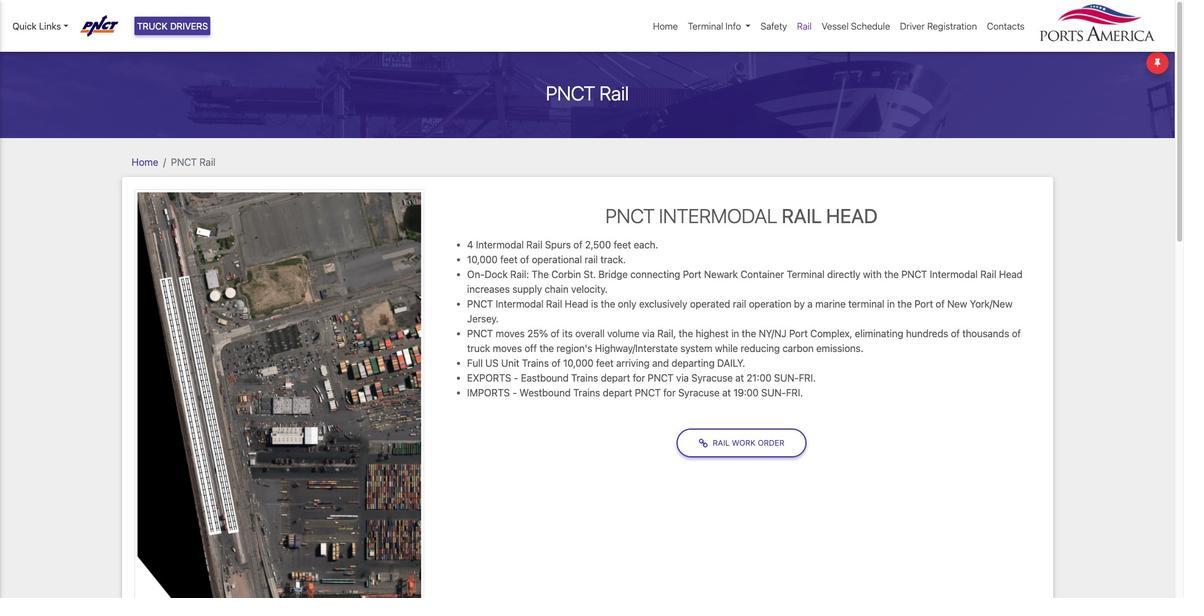 Task type: locate. For each thing, give the bounding box(es) containing it.
19:00
[[733, 387, 759, 398]]

rail image
[[134, 189, 424, 598]]

1 vertical spatial terminal
[[787, 269, 825, 280]]

port
[[683, 269, 702, 280], [915, 298, 933, 310], [789, 328, 808, 339]]

its
[[562, 328, 573, 339]]

feet up rail:
[[500, 254, 518, 265]]

0 vertical spatial for
[[633, 372, 645, 384]]

1 horizontal spatial pnct rail
[[546, 81, 629, 105]]

0 vertical spatial depart
[[601, 372, 630, 384]]

1 horizontal spatial in
[[887, 298, 895, 310]]

velocity.
[[571, 284, 608, 295]]

10,000 up on-
[[467, 254, 498, 265]]

- down unit
[[514, 372, 518, 384]]

trains down region's at the bottom of page
[[571, 372, 598, 384]]

moves up unit
[[493, 343, 522, 354]]

intermodal down supply
[[496, 298, 544, 310]]

depart
[[601, 372, 630, 384], [603, 387, 632, 398]]

2 vertical spatial head
[[565, 298, 588, 310]]

rail right the operated
[[733, 298, 746, 310]]

arriving
[[616, 358, 650, 369]]

the right is
[[601, 298, 615, 310]]

is
[[591, 298, 598, 310]]

st.
[[584, 269, 596, 280]]

the up system
[[679, 328, 693, 339]]

0 vertical spatial rail
[[585, 254, 598, 265]]

0 vertical spatial home link
[[648, 14, 683, 38]]

terminal up 'a'
[[787, 269, 825, 280]]

carbon
[[783, 343, 814, 354]]

in right terminal
[[887, 298, 895, 310]]

imports
[[467, 387, 510, 398]]

trains right westbound
[[573, 387, 600, 398]]

the up 'hundreds'
[[897, 298, 912, 310]]

syracuse
[[691, 372, 733, 384], [678, 387, 720, 398]]

of right spurs on the left
[[574, 239, 583, 250]]

port up 'hundreds'
[[915, 298, 933, 310]]

2 horizontal spatial feet
[[614, 239, 631, 250]]

1 vertical spatial -
[[513, 387, 517, 398]]

moves
[[496, 328, 525, 339], [493, 343, 522, 354]]

1 vertical spatial head
[[999, 269, 1023, 280]]

0 horizontal spatial home link
[[132, 156, 158, 167]]

1 horizontal spatial terminal
[[787, 269, 825, 280]]

port left newark
[[683, 269, 702, 280]]

link image
[[699, 438, 713, 448]]

via
[[642, 328, 655, 339], [676, 372, 689, 384]]

1 vertical spatial home link
[[132, 156, 158, 167]]

via left rail,
[[642, 328, 655, 339]]

1 horizontal spatial rail
[[733, 298, 746, 310]]

trains down off
[[522, 358, 549, 369]]

-
[[514, 372, 518, 384], [513, 387, 517, 398]]

for
[[633, 372, 645, 384], [663, 387, 676, 398]]

of left "new"
[[936, 298, 945, 310]]

0 vertical spatial 10,000
[[467, 254, 498, 265]]

rail:
[[510, 269, 529, 280]]

1 vertical spatial at
[[722, 387, 731, 398]]

the right off
[[540, 343, 554, 354]]

0 horizontal spatial pnct rail
[[171, 156, 215, 167]]

the up the reducing at the bottom of page
[[742, 328, 756, 339]]

only
[[618, 298, 637, 310]]

jersey.
[[467, 313, 499, 324]]

safety
[[761, 20, 787, 31]]

1 vertical spatial syracuse
[[678, 387, 720, 398]]

overall
[[575, 328, 605, 339]]

of
[[574, 239, 583, 250], [520, 254, 529, 265], [936, 298, 945, 310], [551, 328, 560, 339], [951, 328, 960, 339], [1012, 328, 1021, 339], [552, 358, 561, 369]]

moves up off
[[496, 328, 525, 339]]

in
[[887, 298, 895, 310], [731, 328, 739, 339]]

10,000 down region's at the bottom of page
[[563, 358, 594, 369]]

driver registration link
[[895, 14, 982, 38]]

rail work order link
[[676, 429, 807, 458]]

1 vertical spatial port
[[915, 298, 933, 310]]

at up 19:00
[[735, 372, 744, 384]]

pnct
[[546, 81, 595, 105], [171, 156, 197, 167], [605, 204, 655, 227], [901, 269, 927, 280], [467, 298, 493, 310], [467, 328, 493, 339], [648, 372, 674, 384], [635, 387, 661, 398]]

bridge
[[599, 269, 628, 280]]

head left is
[[565, 298, 588, 310]]

0 horizontal spatial in
[[731, 328, 739, 339]]

intermodal
[[659, 204, 777, 227], [476, 239, 524, 250], [930, 269, 978, 280], [496, 298, 544, 310]]

pnct rail
[[546, 81, 629, 105], [171, 156, 215, 167]]

terminal info
[[688, 20, 741, 31]]

of right thousands
[[1012, 328, 1021, 339]]

0 vertical spatial port
[[683, 269, 702, 280]]

home link
[[648, 14, 683, 38], [132, 156, 158, 167]]

2 vertical spatial feet
[[596, 358, 614, 369]]

1 vertical spatial pnct rail
[[171, 156, 215, 167]]

1 horizontal spatial via
[[676, 372, 689, 384]]

1 vertical spatial rail
[[733, 298, 746, 310]]

contacts link
[[982, 14, 1030, 38]]

with
[[863, 269, 882, 280]]

driver
[[900, 20, 925, 31]]

emissions.
[[816, 343, 863, 354]]

head up the york/new
[[999, 269, 1023, 280]]

head up directly
[[826, 204, 878, 227]]

full
[[467, 358, 483, 369]]

feet up track.
[[614, 239, 631, 250]]

2 vertical spatial trains
[[573, 387, 600, 398]]

0 horizontal spatial for
[[633, 372, 645, 384]]

sun- right 21:00
[[774, 372, 799, 384]]

terminal inside 4 intermodal rail spurs of 2,500 feet each. 10,000 feet of operational rail track. on-dock rail:  the corbin st. bridge connecting port newark container terminal directly with the pnct intermodal rail head increases supply chain velocity. pnct intermodal rail head is the only exclusively operated rail operation by a marine terminal in the port of new york/new jersey. pnct moves 25% of its overall volume via rail, the highest in the ny/nj port complex, eliminating hundreds of thousands of truck moves off the region's highway/interstate system while reducing carbon emissions. full us unit trains of 10,000 feet arriving and departing daily. exports - eastbound trains depart for pnct via syracuse at 21:00 sun-fri. imports - westbound trains depart pnct for syracuse at 19:00 sun-fri.
[[787, 269, 825, 280]]

0 vertical spatial pnct rail
[[546, 81, 629, 105]]

port up 'carbon'
[[789, 328, 808, 339]]

terminal left info
[[688, 20, 723, 31]]

rail work order
[[713, 439, 784, 448]]

0 horizontal spatial feet
[[500, 254, 518, 265]]

feet
[[614, 239, 631, 250], [500, 254, 518, 265], [596, 358, 614, 369]]

operation
[[749, 298, 791, 310]]

via down departing at the right bottom
[[676, 372, 689, 384]]

intermodal up newark
[[659, 204, 777, 227]]

0 horizontal spatial terminal
[[688, 20, 723, 31]]

increases
[[467, 284, 510, 295]]

1 vertical spatial in
[[731, 328, 739, 339]]

by
[[794, 298, 805, 310]]

spurs
[[545, 239, 571, 250]]

exports
[[467, 372, 511, 384]]

0 vertical spatial home
[[653, 20, 678, 31]]

1 vertical spatial home
[[132, 156, 158, 167]]

1 horizontal spatial 10,000
[[563, 358, 594, 369]]

rail up st.
[[585, 254, 598, 265]]

drivers
[[170, 20, 208, 31]]

highest
[[696, 328, 729, 339]]

1 horizontal spatial for
[[663, 387, 676, 398]]

1 vertical spatial for
[[663, 387, 676, 398]]

in up the while
[[731, 328, 739, 339]]

system
[[681, 343, 712, 354]]

rail
[[585, 254, 598, 265], [733, 298, 746, 310]]

feet left the arriving
[[596, 358, 614, 369]]

0 vertical spatial in
[[887, 298, 895, 310]]

1 horizontal spatial port
[[789, 328, 808, 339]]

driver registration
[[900, 20, 977, 31]]

at left 19:00
[[722, 387, 731, 398]]

home
[[653, 20, 678, 31], [132, 156, 158, 167]]

of up eastbound
[[552, 358, 561, 369]]

sun- down 21:00
[[761, 387, 786, 398]]

- right imports
[[513, 387, 517, 398]]

reducing
[[741, 343, 780, 354]]

1 vertical spatial via
[[676, 372, 689, 384]]

0 vertical spatial via
[[642, 328, 655, 339]]

0 vertical spatial head
[[826, 204, 878, 227]]

for down and
[[663, 387, 676, 398]]

0 horizontal spatial rail
[[585, 254, 598, 265]]

0 vertical spatial syracuse
[[691, 372, 733, 384]]

1 horizontal spatial head
[[826, 204, 878, 227]]

for down the arriving
[[633, 372, 645, 384]]

unit
[[501, 358, 519, 369]]

0 vertical spatial at
[[735, 372, 744, 384]]

each.
[[634, 239, 658, 250]]

the
[[884, 269, 899, 280], [601, 298, 615, 310], [897, 298, 912, 310], [679, 328, 693, 339], [742, 328, 756, 339], [540, 343, 554, 354]]

2 horizontal spatial port
[[915, 298, 933, 310]]



Task type: describe. For each thing, give the bounding box(es) containing it.
2 vertical spatial port
[[789, 328, 808, 339]]

directly
[[827, 269, 860, 280]]

highway/interstate
[[595, 343, 678, 354]]

1 vertical spatial fri.
[[786, 387, 803, 398]]

1 vertical spatial depart
[[603, 387, 632, 398]]

dock
[[485, 269, 508, 280]]

vessel schedule
[[822, 20, 890, 31]]

25%
[[527, 328, 548, 339]]

corbin
[[551, 269, 581, 280]]

0 horizontal spatial home
[[132, 156, 158, 167]]

0 vertical spatial fri.
[[799, 372, 816, 384]]

marine
[[815, 298, 846, 310]]

0 horizontal spatial port
[[683, 269, 702, 280]]

1 vertical spatial feet
[[500, 254, 518, 265]]

of up rail:
[[520, 254, 529, 265]]

work
[[732, 439, 756, 448]]

hundreds
[[906, 328, 948, 339]]

vessel
[[822, 20, 849, 31]]

connecting
[[630, 269, 680, 280]]

eliminating
[[855, 328, 903, 339]]

truck drivers
[[137, 20, 208, 31]]

4 intermodal rail spurs of 2,500 feet each. 10,000 feet of operational rail track. on-dock rail:  the corbin st. bridge connecting port newark container terminal directly with the pnct intermodal rail head increases supply chain velocity. pnct intermodal rail head is the only exclusively operated rail operation by a marine terminal in the port of new york/new jersey. pnct moves 25% of its overall volume via rail, the highest in the ny/nj port complex, eliminating hundreds of thousands of truck moves off the region's highway/interstate system while reducing carbon emissions. full us unit trains of 10,000 feet arriving and departing daily. exports - eastbound trains depart for pnct via syracuse at 21:00 sun-fri. imports - westbound trains depart pnct for syracuse at 19:00 sun-fri.
[[467, 239, 1023, 398]]

region's
[[557, 343, 592, 354]]

0 horizontal spatial head
[[565, 298, 588, 310]]

on-
[[467, 269, 485, 280]]

the
[[532, 269, 549, 280]]

0 vertical spatial trains
[[522, 358, 549, 369]]

0 vertical spatial moves
[[496, 328, 525, 339]]

info
[[726, 20, 741, 31]]

2,500
[[585, 239, 611, 250]]

0 horizontal spatial via
[[642, 328, 655, 339]]

safety link
[[756, 14, 792, 38]]

schedule
[[851, 20, 890, 31]]

intermodal up "new"
[[930, 269, 978, 280]]

us
[[485, 358, 499, 369]]

0 vertical spatial feet
[[614, 239, 631, 250]]

off
[[525, 343, 537, 354]]

container
[[741, 269, 784, 280]]

0 horizontal spatial at
[[722, 387, 731, 398]]

registration
[[927, 20, 977, 31]]

quick
[[12, 20, 37, 31]]

while
[[715, 343, 738, 354]]

0 horizontal spatial 10,000
[[467, 254, 498, 265]]

0 vertical spatial -
[[514, 372, 518, 384]]

departing
[[672, 358, 715, 369]]

1 horizontal spatial at
[[735, 372, 744, 384]]

daily.
[[717, 358, 745, 369]]

1 vertical spatial moves
[[493, 343, 522, 354]]

york/new
[[970, 298, 1013, 310]]

1 horizontal spatial home
[[653, 20, 678, 31]]

rail link
[[792, 14, 817, 38]]

vessel schedule link
[[817, 14, 895, 38]]

terminal info link
[[683, 14, 756, 38]]

terminal
[[848, 298, 885, 310]]

track.
[[600, 254, 626, 265]]

newark
[[704, 269, 738, 280]]

and
[[652, 358, 669, 369]]

truck
[[137, 20, 168, 31]]

supply
[[512, 284, 542, 295]]

of left its
[[551, 328, 560, 339]]

of right 'hundreds'
[[951, 328, 960, 339]]

1 vertical spatial trains
[[571, 372, 598, 384]]

westbound
[[520, 387, 571, 398]]

complex,
[[810, 328, 852, 339]]

1 vertical spatial 10,000
[[563, 358, 594, 369]]

quick links link
[[12, 19, 68, 33]]

21:00
[[747, 372, 772, 384]]

1 horizontal spatial home link
[[648, 14, 683, 38]]

quick links
[[12, 20, 61, 31]]

intermodal right 4
[[476, 239, 524, 250]]

volume
[[607, 328, 639, 339]]

ny/nj
[[759, 328, 787, 339]]

thousands
[[962, 328, 1009, 339]]

eastbound
[[521, 372, 569, 384]]

chain
[[545, 284, 569, 295]]

exclusively
[[639, 298, 687, 310]]

truck
[[467, 343, 490, 354]]

links
[[39, 20, 61, 31]]

0 vertical spatial terminal
[[688, 20, 723, 31]]

1 horizontal spatial feet
[[596, 358, 614, 369]]

a
[[807, 298, 813, 310]]

order
[[758, 439, 784, 448]]

1 vertical spatial sun-
[[761, 387, 786, 398]]

contacts
[[987, 20, 1025, 31]]

new
[[947, 298, 967, 310]]

4
[[467, 239, 473, 250]]

operational
[[532, 254, 582, 265]]

pnct intermodal rail head
[[605, 204, 878, 227]]

truck drivers link
[[134, 17, 210, 35]]

the right the with
[[884, 269, 899, 280]]

0 vertical spatial sun-
[[774, 372, 799, 384]]

operated
[[690, 298, 730, 310]]

rail,
[[657, 328, 676, 339]]

2 horizontal spatial head
[[999, 269, 1023, 280]]



Task type: vqa. For each thing, say whether or not it's contained in the screenshot.
Rail link
yes



